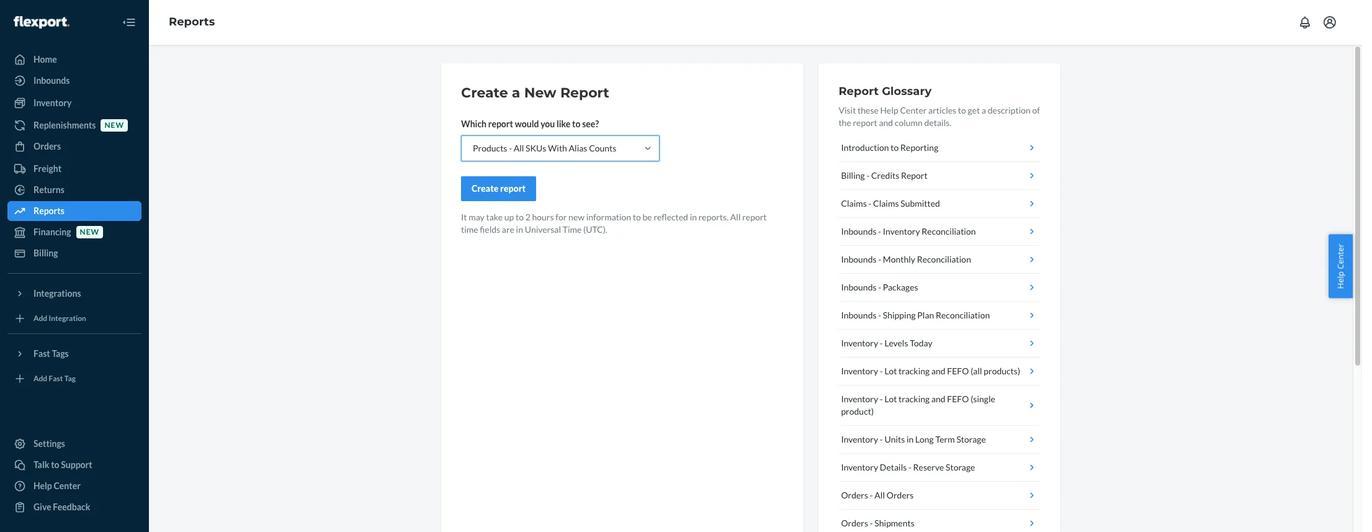 Task type: describe. For each thing, give the bounding box(es) containing it.
like
[[557, 119, 571, 129]]

you
[[541, 119, 555, 129]]

hours
[[532, 212, 554, 222]]

inbounds for inbounds - packages
[[842, 282, 877, 292]]

orders - shipments button
[[839, 510, 1041, 532]]

open notifications image
[[1298, 15, 1313, 30]]

integrations button
[[7, 284, 142, 304]]

billing for billing - credits report
[[842, 170, 865, 181]]

report left would
[[489, 119, 513, 129]]

and for inventory - lot tracking and fefo (single product)
[[932, 394, 946, 404]]

report inside it may take up to 2 hours for new information to be reflected in reports. all report time fields are in universal time (utc).
[[743, 212, 767, 222]]

reserve
[[914, 462, 945, 473]]

add fast tag
[[34, 374, 76, 383]]

and inside visit these help center articles to get a description of the report and column details.
[[880, 117, 894, 128]]

packages
[[883, 282, 919, 292]]

create for create a new report
[[461, 84, 508, 101]]

inventory for inventory - units in long term storage
[[842, 434, 879, 445]]

help center button
[[1330, 234, 1354, 298]]

may
[[469, 212, 485, 222]]

claims - claims submitted button
[[839, 190, 1041, 218]]

these
[[858, 105, 879, 115]]

home link
[[7, 50, 142, 70]]

shipments
[[875, 518, 915, 528]]

add for add fast tag
[[34, 374, 47, 383]]

orders link
[[7, 137, 142, 156]]

1 vertical spatial help center
[[34, 481, 81, 491]]

reporting
[[901, 142, 939, 153]]

claims - claims submitted
[[842, 198, 941, 209]]

reconciliation for inbounds - monthly reconciliation
[[918, 254, 972, 265]]

products)
[[984, 366, 1021, 376]]

to left 2
[[516, 212, 524, 222]]

- for orders - shipments
[[870, 518, 873, 528]]

products
[[473, 143, 508, 153]]

today
[[910, 338, 933, 348]]

get
[[968, 105, 981, 115]]

help inside "button"
[[1336, 271, 1347, 289]]

to left be
[[633, 212, 641, 222]]

inbounds - shipping plan reconciliation
[[842, 310, 991, 320]]

fast inside dropdown button
[[34, 348, 50, 359]]

time
[[461, 224, 479, 235]]

create report button
[[461, 176, 537, 201]]

description
[[988, 105, 1031, 115]]

billing for billing
[[34, 248, 58, 258]]

- for inbounds - inventory reconciliation
[[879, 226, 882, 237]]

- for inbounds - monthly reconciliation
[[879, 254, 882, 265]]

financing
[[34, 227, 71, 237]]

new inside it may take up to 2 hours for new information to be reflected in reports. all report time fields are in universal time (utc).
[[569, 212, 585, 222]]

report for create a new report
[[561, 84, 610, 101]]

inventory for inventory
[[34, 97, 72, 108]]

tracking for (single
[[899, 394, 930, 404]]

it
[[461, 212, 467, 222]]

term
[[936, 434, 955, 445]]

column
[[895, 117, 923, 128]]

0 vertical spatial reports link
[[169, 15, 215, 29]]

information
[[587, 212, 632, 222]]

storage inside inventory details - reserve storage button
[[946, 462, 976, 473]]

with
[[548, 143, 567, 153]]

it may take up to 2 hours for new information to be reflected in reports. all report time fields are in universal time (utc).
[[461, 212, 767, 235]]

returns link
[[7, 180, 142, 200]]

1 horizontal spatial report
[[839, 84, 879, 98]]

2 claims from the left
[[874, 198, 899, 209]]

add for add integration
[[34, 314, 47, 323]]

in inside button
[[907, 434, 914, 445]]

which
[[461, 119, 487, 129]]

inventory details - reserve storage button
[[839, 454, 1041, 482]]

inventory link
[[7, 93, 142, 113]]

create a new report
[[461, 84, 610, 101]]

talk
[[34, 459, 49, 470]]

long
[[916, 434, 934, 445]]

inbounds - inventory reconciliation
[[842, 226, 976, 237]]

help center inside "button"
[[1336, 244, 1347, 289]]

billing - credits report
[[842, 170, 928, 181]]

a inside visit these help center articles to get a description of the report and column details.
[[982, 105, 987, 115]]

orders - all orders
[[842, 490, 914, 500]]

all inside it may take up to 2 hours for new information to be reflected in reports. all report time fields are in universal time (utc).
[[731, 212, 741, 222]]

give feedback button
[[7, 497, 142, 517]]

are
[[502, 224, 515, 235]]

visit these help center articles to get a description of the report and column details.
[[839, 105, 1041, 128]]

visit
[[839, 105, 857, 115]]

inventory for inventory - lot tracking and fefo (single product)
[[842, 394, 879, 404]]

inventory - levels today
[[842, 338, 933, 348]]

inbounds - inventory reconciliation button
[[839, 218, 1041, 246]]

introduction to reporting
[[842, 142, 939, 153]]

details.
[[925, 117, 952, 128]]

new
[[524, 84, 557, 101]]

report inside visit these help center articles to get a description of the report and column details.
[[853, 117, 878, 128]]

counts
[[589, 143, 617, 153]]

inventory - levels today button
[[839, 330, 1041, 358]]

take
[[486, 212, 503, 222]]

close navigation image
[[122, 15, 137, 30]]

open account menu image
[[1323, 15, 1338, 30]]

see?
[[583, 119, 599, 129]]

2
[[526, 212, 531, 222]]

help inside visit these help center articles to get a description of the report and column details.
[[881, 105, 899, 115]]

talk to support
[[34, 459, 92, 470]]

center inside visit these help center articles to get a description of the report and column details.
[[901, 105, 927, 115]]

to right like
[[573, 119, 581, 129]]

add fast tag link
[[7, 369, 142, 389]]

lot for inventory - lot tracking and fefo (all products)
[[885, 366, 897, 376]]

center inside help center link
[[54, 481, 81, 491]]

reports.
[[699, 212, 729, 222]]

1 claims from the left
[[842, 198, 867, 209]]

submitted
[[901, 198, 941, 209]]

- for billing - credits report
[[867, 170, 870, 181]]

inbounds - monthly reconciliation
[[842, 254, 972, 265]]

inbounds link
[[7, 71, 142, 91]]

monthly
[[883, 254, 916, 265]]

give feedback
[[34, 502, 90, 512]]

details
[[880, 462, 907, 473]]

home
[[34, 54, 57, 65]]

- for inbounds - shipping plan reconciliation
[[879, 310, 882, 320]]



Task type: vqa. For each thing, say whether or not it's contained in the screenshot.
Inbounds link
yes



Task type: locate. For each thing, give the bounding box(es) containing it.
add integration
[[34, 314, 86, 323]]

orders - all orders button
[[839, 482, 1041, 510]]

1 horizontal spatial in
[[690, 212, 697, 222]]

- for claims - claims submitted
[[869, 198, 872, 209]]

and for inventory - lot tracking and fefo (all products)
[[932, 366, 946, 376]]

1 horizontal spatial reports link
[[169, 15, 215, 29]]

tags
[[52, 348, 69, 359]]

to left get at the right top
[[959, 105, 967, 115]]

storage right reserve
[[946, 462, 976, 473]]

0 vertical spatial new
[[105, 121, 124, 130]]

0 horizontal spatial in
[[516, 224, 523, 235]]

new for financing
[[80, 228, 99, 237]]

tracking inside button
[[899, 366, 930, 376]]

lot inside inventory - lot tracking and fefo (single product)
[[885, 394, 897, 404]]

0 horizontal spatial help center
[[34, 481, 81, 491]]

fast tags
[[34, 348, 69, 359]]

2 vertical spatial reconciliation
[[936, 310, 991, 320]]

create for create report
[[472, 183, 499, 194]]

report glossary
[[839, 84, 932, 98]]

fefo left '(single'
[[948, 394, 970, 404]]

all inside button
[[875, 490, 885, 500]]

2 fefo from the top
[[948, 394, 970, 404]]

and left column
[[880, 117, 894, 128]]

2 vertical spatial new
[[80, 228, 99, 237]]

tag
[[64, 374, 76, 383]]

create inside create report button
[[472, 183, 499, 194]]

reconciliation for inbounds - inventory reconciliation
[[922, 226, 976, 237]]

up
[[505, 212, 514, 222]]

0 horizontal spatial reports
[[34, 206, 64, 216]]

inbounds - shipping plan reconciliation button
[[839, 302, 1041, 330]]

1 vertical spatial help
[[1336, 271, 1347, 289]]

inbounds for inbounds - monthly reconciliation
[[842, 254, 877, 265]]

2 horizontal spatial all
[[875, 490, 885, 500]]

- up the orders - shipments
[[870, 490, 873, 500]]

reflected
[[654, 212, 689, 222]]

add down fast tags
[[34, 374, 47, 383]]

orders for orders - shipments
[[842, 518, 869, 528]]

a
[[512, 84, 521, 101], [982, 105, 987, 115]]

report inside billing - credits report button
[[902, 170, 928, 181]]

all for products
[[514, 143, 524, 153]]

1 horizontal spatial new
[[105, 121, 124, 130]]

to right talk
[[51, 459, 59, 470]]

in right are
[[516, 224, 523, 235]]

- left monthly
[[879, 254, 882, 265]]

0 horizontal spatial new
[[80, 228, 99, 237]]

billing inside button
[[842, 170, 865, 181]]

report up these
[[839, 84, 879, 98]]

1 vertical spatial fefo
[[948, 394, 970, 404]]

0 vertical spatial reports
[[169, 15, 215, 29]]

inbounds - packages button
[[839, 274, 1041, 302]]

- down billing - credits report
[[869, 198, 872, 209]]

inbounds up inbounds - packages
[[842, 254, 877, 265]]

products - all skus with alias counts
[[473, 143, 617, 153]]

fefo inside inventory - lot tracking and fefo (all products) button
[[948, 366, 970, 376]]

report up see?
[[561, 84, 610, 101]]

create report
[[472, 183, 526, 194]]

inbounds
[[34, 75, 70, 86], [842, 226, 877, 237], [842, 254, 877, 265], [842, 282, 877, 292], [842, 310, 877, 320]]

orders
[[34, 141, 61, 152], [842, 490, 869, 500], [887, 490, 914, 500], [842, 518, 869, 528]]

- for inventory - lot tracking and fefo (all products)
[[880, 366, 883, 376]]

0 vertical spatial fefo
[[948, 366, 970, 376]]

tracking for (all
[[899, 366, 930, 376]]

1 horizontal spatial reports
[[169, 15, 215, 29]]

- left shipping
[[879, 310, 882, 320]]

1 horizontal spatial billing
[[842, 170, 865, 181]]

1 vertical spatial in
[[516, 224, 523, 235]]

fast left the tag on the left bottom of page
[[49, 374, 63, 383]]

- left packages
[[879, 282, 882, 292]]

0 vertical spatial create
[[461, 84, 508, 101]]

replenishments
[[34, 120, 96, 130]]

2 lot from the top
[[885, 394, 897, 404]]

0 vertical spatial in
[[690, 212, 697, 222]]

orders up the orders - shipments
[[842, 490, 869, 500]]

tracking down inventory - lot tracking and fefo (all products) at right
[[899, 394, 930, 404]]

inventory for inventory details - reserve storage
[[842, 462, 879, 473]]

1 vertical spatial storage
[[946, 462, 976, 473]]

inventory - lot tracking and fefo (single product)
[[842, 394, 996, 417]]

1 vertical spatial all
[[731, 212, 741, 222]]

units
[[885, 434, 906, 445]]

report
[[853, 117, 878, 128], [489, 119, 513, 129], [501, 183, 526, 194], [743, 212, 767, 222]]

fast tags button
[[7, 344, 142, 364]]

report
[[561, 84, 610, 101], [839, 84, 879, 98], [902, 170, 928, 181]]

reconciliation
[[922, 226, 976, 237], [918, 254, 972, 265], [936, 310, 991, 320]]

1 horizontal spatial all
[[731, 212, 741, 222]]

0 horizontal spatial report
[[561, 84, 610, 101]]

inventory details - reserve storage
[[842, 462, 976, 473]]

- left shipments
[[870, 518, 873, 528]]

to
[[959, 105, 967, 115], [573, 119, 581, 129], [891, 142, 899, 153], [516, 212, 524, 222], [633, 212, 641, 222], [51, 459, 59, 470]]

inventory up replenishments
[[34, 97, 72, 108]]

skus
[[526, 143, 547, 153]]

to left reporting on the right top of the page
[[891, 142, 899, 153]]

- right details
[[909, 462, 912, 473]]

1 tracking from the top
[[899, 366, 930, 376]]

inbounds - packages
[[842, 282, 919, 292]]

0 horizontal spatial a
[[512, 84, 521, 101]]

0 vertical spatial center
[[901, 105, 927, 115]]

inventory for inventory - lot tracking and fefo (all products)
[[842, 366, 879, 376]]

center
[[901, 105, 927, 115], [1336, 244, 1347, 269], [54, 481, 81, 491]]

2 horizontal spatial in
[[907, 434, 914, 445]]

of
[[1033, 105, 1041, 115]]

billing
[[842, 170, 865, 181], [34, 248, 58, 258]]

inventory up monthly
[[883, 226, 921, 237]]

create up which
[[461, 84, 508, 101]]

billing down introduction
[[842, 170, 865, 181]]

all left "skus"
[[514, 143, 524, 153]]

fast left "tags"
[[34, 348, 50, 359]]

the
[[839, 117, 852, 128]]

all right reports.
[[731, 212, 741, 222]]

2 tracking from the top
[[899, 394, 930, 404]]

orders for orders
[[34, 141, 61, 152]]

- left units
[[880, 434, 883, 445]]

0 vertical spatial all
[[514, 143, 524, 153]]

flexport logo image
[[14, 16, 69, 28]]

fefo inside inventory - lot tracking and fefo (single product)
[[948, 394, 970, 404]]

support
[[61, 459, 92, 470]]

- up inventory - units in long term storage at right
[[880, 394, 883, 404]]

0 vertical spatial help
[[881, 105, 899, 115]]

0 vertical spatial lot
[[885, 366, 897, 376]]

2 vertical spatial all
[[875, 490, 885, 500]]

lot inside button
[[885, 366, 897, 376]]

new up orders link
[[105, 121, 124, 130]]

lot up units
[[885, 394, 897, 404]]

reconciliation inside 'button'
[[918, 254, 972, 265]]

inbounds left packages
[[842, 282, 877, 292]]

- for inbounds - packages
[[879, 282, 882, 292]]

1 horizontal spatial help center
[[1336, 244, 1347, 289]]

glossary
[[882, 84, 932, 98]]

report down reporting on the right top of the page
[[902, 170, 928, 181]]

inventory - lot tracking and fefo (all products) button
[[839, 358, 1041, 386]]

inbounds inside 'button'
[[842, 254, 877, 265]]

(all
[[971, 366, 983, 376]]

1 vertical spatial and
[[932, 366, 946, 376]]

1 vertical spatial lot
[[885, 394, 897, 404]]

1 vertical spatial add
[[34, 374, 47, 383]]

inbounds down inbounds - packages
[[842, 310, 877, 320]]

a left new
[[512, 84, 521, 101]]

plan
[[918, 310, 935, 320]]

create up may
[[472, 183, 499, 194]]

report up up
[[501, 183, 526, 194]]

and down inventory - lot tracking and fefo (all products) button
[[932, 394, 946, 404]]

settings
[[34, 438, 65, 449]]

tracking down today at the right bottom of page
[[899, 366, 930, 376]]

1 fefo from the top
[[948, 366, 970, 376]]

inbounds for inbounds - shipping plan reconciliation
[[842, 310, 877, 320]]

inbounds - monthly reconciliation button
[[839, 246, 1041, 274]]

inventory down inventory - levels today
[[842, 366, 879, 376]]

fefo
[[948, 366, 970, 376], [948, 394, 970, 404]]

storage inside the inventory - units in long term storage button
[[957, 434, 987, 445]]

reconciliation down claims - claims submitted button
[[922, 226, 976, 237]]

lot for inventory - lot tracking and fefo (single product)
[[885, 394, 897, 404]]

tracking inside inventory - lot tracking and fefo (single product)
[[899, 394, 930, 404]]

1 vertical spatial tracking
[[899, 394, 930, 404]]

2 vertical spatial and
[[932, 394, 946, 404]]

new
[[105, 121, 124, 130], [569, 212, 585, 222], [80, 228, 99, 237]]

claims
[[842, 198, 867, 209], [874, 198, 899, 209]]

reconciliation down inbounds - inventory reconciliation button
[[918, 254, 972, 265]]

report right reports.
[[743, 212, 767, 222]]

new up billing link
[[80, 228, 99, 237]]

0 vertical spatial help center
[[1336, 244, 1347, 289]]

inventory for inventory - levels today
[[842, 338, 879, 348]]

2 vertical spatial center
[[54, 481, 81, 491]]

2 vertical spatial in
[[907, 434, 914, 445]]

- left credits
[[867, 170, 870, 181]]

0 vertical spatial and
[[880, 117, 894, 128]]

to inside visit these help center articles to get a description of the report and column details.
[[959, 105, 967, 115]]

freight link
[[7, 159, 142, 179]]

0 horizontal spatial center
[[54, 481, 81, 491]]

inbounds down claims - claims submitted
[[842, 226, 877, 237]]

1 vertical spatial center
[[1336, 244, 1347, 269]]

billing down financing
[[34, 248, 58, 258]]

- inside inventory - lot tracking and fefo (single product)
[[880, 394, 883, 404]]

a right get at the right top
[[982, 105, 987, 115]]

time
[[563, 224, 582, 235]]

0 vertical spatial add
[[34, 314, 47, 323]]

orders up shipments
[[887, 490, 914, 500]]

freight
[[34, 163, 62, 174]]

billing - credits report button
[[839, 162, 1041, 190]]

center inside help center "button"
[[1336, 244, 1347, 269]]

orders up 'freight'
[[34, 141, 61, 152]]

0 horizontal spatial billing
[[34, 248, 58, 258]]

2 horizontal spatial help
[[1336, 271, 1347, 289]]

and inside button
[[932, 366, 946, 376]]

1 vertical spatial reports link
[[7, 201, 142, 221]]

lot
[[885, 366, 897, 376], [885, 394, 897, 404]]

help center link
[[7, 476, 142, 496]]

inventory left levels
[[842, 338, 879, 348]]

- for inventory - units in long term storage
[[880, 434, 883, 445]]

introduction
[[842, 142, 890, 153]]

- for orders - all orders
[[870, 490, 873, 500]]

0 vertical spatial tracking
[[899, 366, 930, 376]]

1 vertical spatial reconciliation
[[918, 254, 972, 265]]

inbounds down "home"
[[34, 75, 70, 86]]

0 vertical spatial a
[[512, 84, 521, 101]]

1 vertical spatial a
[[982, 105, 987, 115]]

2 horizontal spatial center
[[1336, 244, 1347, 269]]

feedback
[[53, 502, 90, 512]]

orders for orders - all orders
[[842, 490, 869, 500]]

reports
[[169, 15, 215, 29], [34, 206, 64, 216]]

2 add from the top
[[34, 374, 47, 383]]

2 horizontal spatial report
[[902, 170, 928, 181]]

shipping
[[883, 310, 916, 320]]

0 horizontal spatial claims
[[842, 198, 867, 209]]

returns
[[34, 184, 64, 195]]

all for orders
[[875, 490, 885, 500]]

introduction to reporting button
[[839, 134, 1041, 162]]

in left reports.
[[690, 212, 697, 222]]

add left integration
[[34, 314, 47, 323]]

add integration link
[[7, 309, 142, 328]]

claims down credits
[[874, 198, 899, 209]]

- left levels
[[880, 338, 883, 348]]

and inside inventory - lot tracking and fefo (single product)
[[932, 394, 946, 404]]

storage right term
[[957, 434, 987, 445]]

0 vertical spatial reconciliation
[[922, 226, 976, 237]]

0 vertical spatial fast
[[34, 348, 50, 359]]

inventory inside inventory - lot tracking and fefo (single product)
[[842, 394, 879, 404]]

2 horizontal spatial new
[[569, 212, 585, 222]]

1 lot from the top
[[885, 366, 897, 376]]

product)
[[842, 406, 874, 417]]

inbounds for inbounds
[[34, 75, 70, 86]]

talk to support button
[[7, 455, 142, 475]]

alias
[[569, 143, 588, 153]]

0 horizontal spatial help
[[34, 481, 52, 491]]

in left long
[[907, 434, 914, 445]]

report inside button
[[501, 183, 526, 194]]

reconciliation down inbounds - packages button in the bottom right of the page
[[936, 310, 991, 320]]

and down inventory - levels today button
[[932, 366, 946, 376]]

1 horizontal spatial help
[[881, 105, 899, 115]]

1 horizontal spatial a
[[982, 105, 987, 115]]

inventory - lot tracking and fefo (single product) button
[[839, 386, 1041, 426]]

1 vertical spatial billing
[[34, 248, 58, 258]]

would
[[515, 119, 539, 129]]

- for inventory - lot tracking and fefo (single product)
[[880, 394, 883, 404]]

orders down orders - all orders
[[842, 518, 869, 528]]

fefo for (single
[[948, 394, 970, 404]]

inbounds for inbounds - inventory reconciliation
[[842, 226, 877, 237]]

0 vertical spatial storage
[[957, 434, 987, 445]]

inventory up product)
[[842, 394, 879, 404]]

inventory up orders - all orders
[[842, 462, 879, 473]]

universal
[[525, 224, 561, 235]]

claims down billing - credits report
[[842, 198, 867, 209]]

orders - shipments
[[842, 518, 915, 528]]

-
[[509, 143, 512, 153], [867, 170, 870, 181], [869, 198, 872, 209], [879, 226, 882, 237], [879, 254, 882, 265], [879, 282, 882, 292], [879, 310, 882, 320], [880, 338, 883, 348], [880, 366, 883, 376], [880, 394, 883, 404], [880, 434, 883, 445], [909, 462, 912, 473], [870, 490, 873, 500], [870, 518, 873, 528]]

- for products - all skus with alias counts
[[509, 143, 512, 153]]

fefo left (all at the right
[[948, 366, 970, 376]]

0 horizontal spatial reports link
[[7, 201, 142, 221]]

inventory down product)
[[842, 434, 879, 445]]

integration
[[49, 314, 86, 323]]

1 vertical spatial fast
[[49, 374, 63, 383]]

all up the orders - shipments
[[875, 490, 885, 500]]

(single
[[971, 394, 996, 404]]

storage
[[957, 434, 987, 445], [946, 462, 976, 473]]

1 add from the top
[[34, 314, 47, 323]]

new up time
[[569, 212, 585, 222]]

0 vertical spatial billing
[[842, 170, 865, 181]]

fefo for (all
[[948, 366, 970, 376]]

- down inventory - levels today
[[880, 366, 883, 376]]

lot down inventory - levels today
[[885, 366, 897, 376]]

settings link
[[7, 434, 142, 454]]

- down claims - claims submitted
[[879, 226, 882, 237]]

1 vertical spatial create
[[472, 183, 499, 194]]

- for inventory - levels today
[[880, 338, 883, 348]]

1 horizontal spatial claims
[[874, 198, 899, 209]]

1 vertical spatial reports
[[34, 206, 64, 216]]

2 vertical spatial help
[[34, 481, 52, 491]]

report down these
[[853, 117, 878, 128]]

fields
[[480, 224, 501, 235]]

new for replenishments
[[105, 121, 124, 130]]

1 vertical spatial new
[[569, 212, 585, 222]]

report for billing - credits report
[[902, 170, 928, 181]]

- right the products
[[509, 143, 512, 153]]

levels
[[885, 338, 909, 348]]

inventory
[[34, 97, 72, 108], [883, 226, 921, 237], [842, 338, 879, 348], [842, 366, 879, 376], [842, 394, 879, 404], [842, 434, 879, 445], [842, 462, 879, 473]]

and
[[880, 117, 894, 128], [932, 366, 946, 376], [932, 394, 946, 404]]

0 horizontal spatial all
[[514, 143, 524, 153]]

1 horizontal spatial center
[[901, 105, 927, 115]]

fast
[[34, 348, 50, 359], [49, 374, 63, 383]]

which report would you like to see?
[[461, 119, 599, 129]]

in
[[690, 212, 697, 222], [516, 224, 523, 235], [907, 434, 914, 445]]



